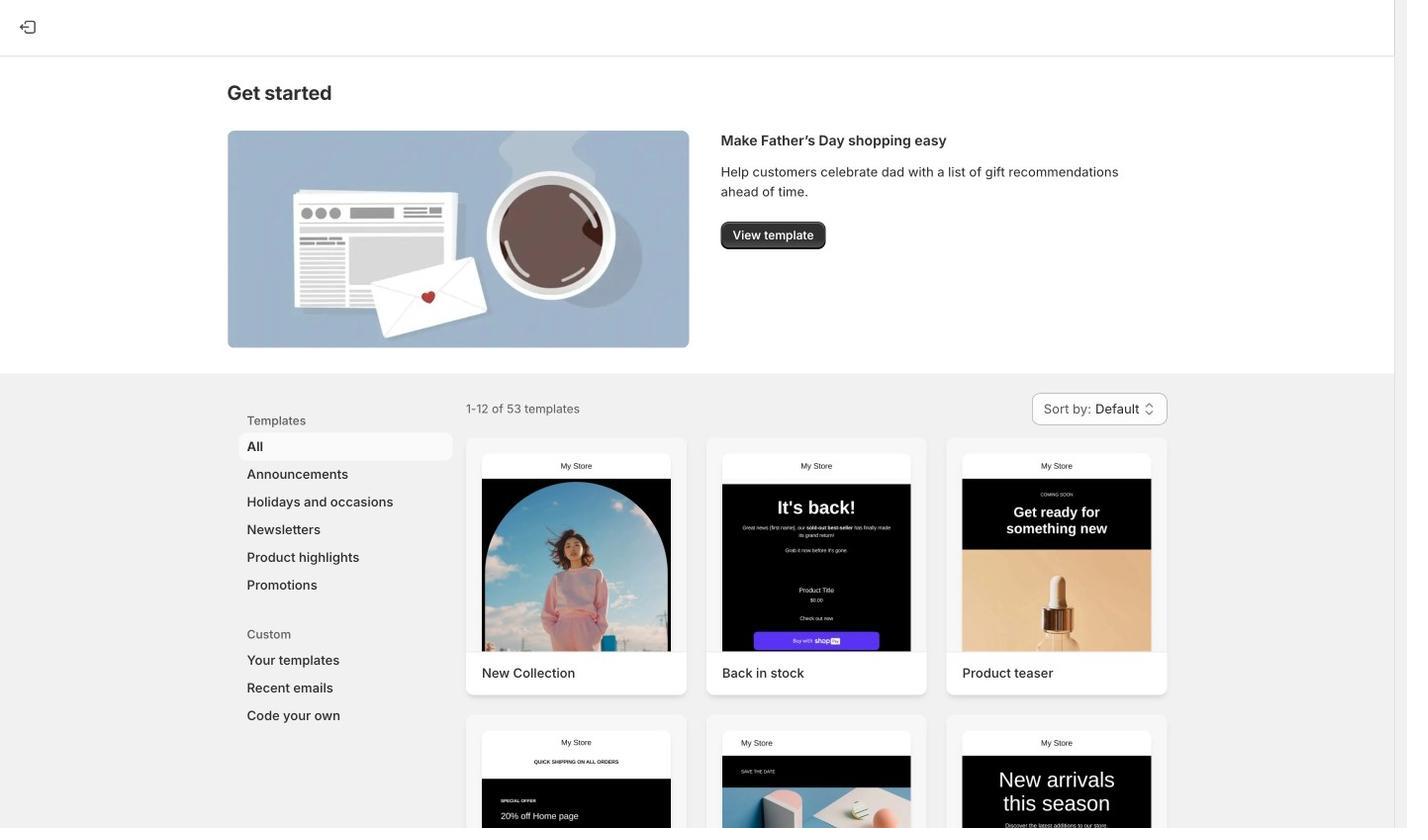 Task type: vqa. For each thing, say whether or not it's contained in the screenshot.
SEARCH COLLECTIONS 'text field'
no



Task type: locate. For each thing, give the bounding box(es) containing it.
fullscreen dialog
[[0, 0, 1406, 828]]



